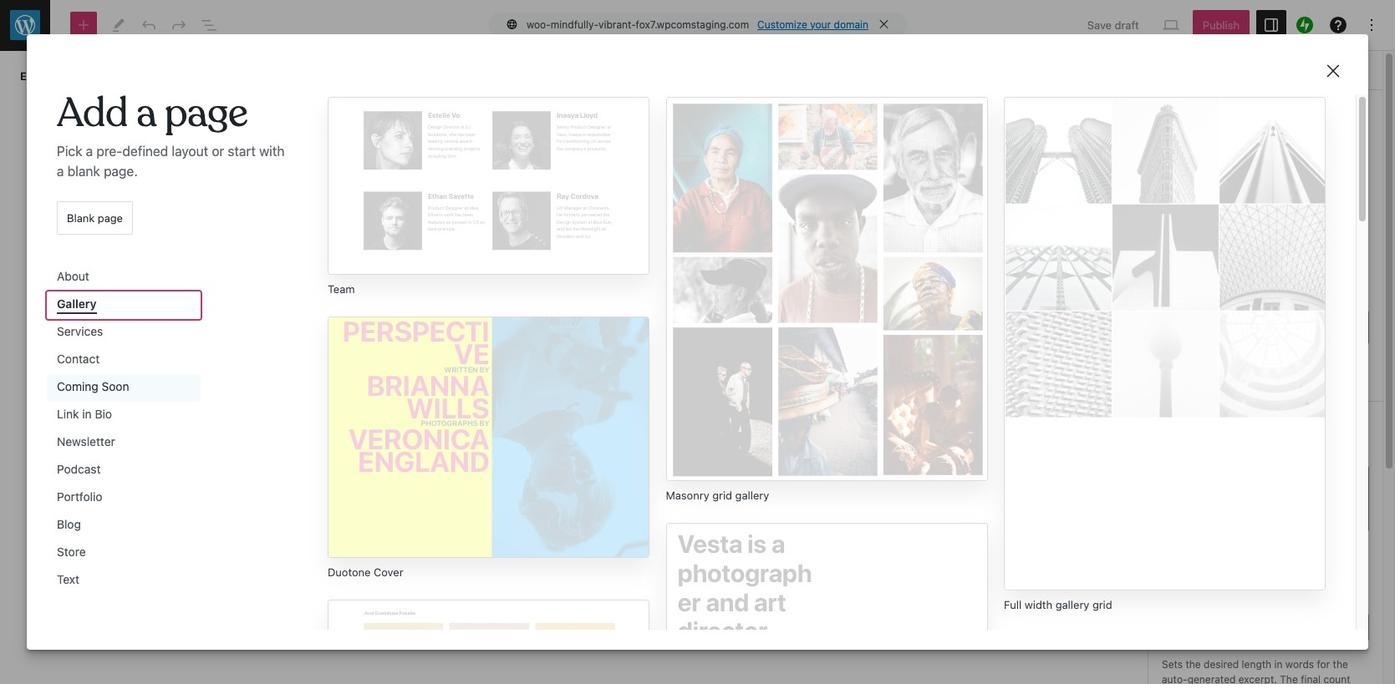 Task type: locate. For each thing, give the bounding box(es) containing it.
learn more about manual excerpts link
[[1162, 541, 1348, 554]]

learn more about manual excerpts
[[1162, 541, 1337, 554]]

podcast button
[[47, 457, 201, 485]]

the
[[1186, 659, 1201, 672], [1333, 659, 1348, 672]]

about
[[57, 269, 89, 283]]

1 horizontal spatial draft
[[1279, 366, 1303, 380]]

to
[[1265, 366, 1276, 380]]

the right 'for'
[[1333, 659, 1348, 672]]

1 vertical spatial draft
[[1279, 366, 1303, 380]]

desired
[[1162, 596, 1202, 607]]

portfolio button
[[47, 485, 201, 512]]

or
[[212, 144, 224, 159]]

customize your domain button
[[757, 18, 869, 31]]

pending
[[1189, 263, 1230, 277]]

0 horizontal spatial a
[[57, 164, 64, 179]]

1 horizontal spatial in
[[1274, 659, 1283, 672]]

editing code
[[20, 69, 86, 83]]

switch to draft
[[1228, 366, 1303, 380]]

settings image
[[1261, 15, 1282, 35]]

draft right to
[[1279, 366, 1303, 380]]

grid right masonry
[[712, 489, 732, 502]]

woo-
[[527, 18, 551, 31]]

0 horizontal spatial the
[[1186, 659, 1201, 672]]

grid right "width"
[[1093, 599, 1112, 612]]

draft right the save
[[1115, 18, 1139, 32]]

gallery for width
[[1056, 599, 1090, 612]]

in inside sets the desired length in words for the auto-generated excerpt. the final coun
[[1274, 659, 1283, 672]]

0 vertical spatial page
[[165, 88, 248, 139]]

duotone cover
[[328, 566, 403, 579]]

code
[[60, 69, 86, 83]]

a up defined
[[136, 88, 156, 139]]

1 vertical spatial page
[[98, 211, 123, 225]]

2 horizontal spatial a
[[136, 88, 156, 139]]

gallery right "width"
[[1056, 599, 1090, 612]]

gallery option
[[328, 600, 650, 685]]

masonry grid gallery
[[666, 489, 769, 502]]

coming soon button
[[47, 374, 201, 402]]

woo-mindfully-vibrant-fox7.wpcomstaging.com customize your domain
[[527, 18, 869, 31]]

length up excerpt.
[[1242, 659, 1272, 672]]

redo image
[[169, 15, 189, 35]]

0 horizontal spatial draft
[[1115, 18, 1139, 32]]

length
[[1204, 596, 1242, 607], [1242, 659, 1272, 672]]

blank
[[67, 164, 100, 179]]

text
[[57, 572, 79, 587]]

a
[[136, 88, 156, 139], [86, 144, 93, 159], [57, 164, 64, 179]]

gallery right masonry
[[735, 489, 769, 502]]

in up the
[[1274, 659, 1283, 672]]

draft inside button
[[1279, 366, 1303, 380]]

link in bio button
[[47, 402, 201, 429]]

a down pick
[[57, 164, 64, 179]]

length inside sets the desired length in words for the auto-generated excerpt. the final coun
[[1242, 659, 1272, 672]]

team option
[[328, 97, 650, 297]]

Pending review checkbox
[[1162, 262, 1179, 279]]

draft
[[1115, 18, 1139, 32], [1279, 366, 1303, 380]]

duotone
[[328, 566, 371, 579]]

add a page pick a pre-defined layout or start with a blank page.
[[57, 88, 285, 179]]

page.
[[104, 164, 138, 179]]

grid
[[712, 489, 732, 502], [1093, 599, 1112, 612]]

contact
[[57, 352, 100, 366]]

newsletter button
[[47, 429, 201, 457]]

menu containing about
[[45, 262, 288, 597]]

1 vertical spatial gallery
[[1056, 599, 1090, 612]]

url
[[1162, 233, 1183, 247]]

link in bio
[[57, 407, 112, 421]]

0 horizontal spatial grid
[[712, 489, 732, 502]]

a right pick
[[86, 144, 93, 159]]

template
[[1162, 203, 1208, 216]]

words
[[1286, 659, 1314, 672]]

team
[[328, 282, 355, 296]]

menu
[[45, 262, 288, 597]]

full
[[1004, 599, 1022, 612]]

block patterns list box
[[328, 97, 1326, 685]]

review
[[1233, 263, 1266, 277]]

1 vertical spatial a
[[86, 144, 93, 159]]

page inside add a page pick a pre-defined layout or start with a blank page.
[[165, 88, 248, 139]]

0 vertical spatial a
[[136, 88, 156, 139]]

text button
[[47, 567, 201, 595]]

the
[[1280, 674, 1298, 685]]

masonry grid gallery option
[[666, 97, 988, 503]]

1 horizontal spatial page
[[165, 88, 248, 139]]

gallery
[[735, 489, 769, 502], [1056, 599, 1090, 612]]

editing
[[20, 69, 57, 83]]

blank page button
[[57, 201, 133, 235]]

length right desired
[[1204, 596, 1242, 607]]

publish
[[1162, 173, 1199, 186]]

blank page
[[67, 211, 123, 225]]

1 vertical spatial length
[[1242, 659, 1272, 672]]

1 horizontal spatial gallery
[[1056, 599, 1090, 612]]

1 vertical spatial grid
[[1093, 599, 1112, 612]]

in left bio
[[82, 407, 92, 421]]

close image
[[1323, 61, 1343, 81]]

fox7.wpcomstaging.com
[[636, 18, 749, 31]]

1 horizontal spatial the
[[1333, 659, 1348, 672]]

store button
[[47, 540, 201, 567]]

excerpt button
[[1149, 402, 1383, 443]]

1 horizontal spatial grid
[[1093, 599, 1112, 612]]

0 horizontal spatial gallery
[[735, 489, 769, 502]]

1 vertical spatial in
[[1274, 659, 1283, 672]]

0 vertical spatial gallery
[[735, 489, 769, 502]]

0 vertical spatial draft
[[1115, 18, 1139, 32]]

blog button
[[47, 512, 201, 540]]

mindfully-
[[551, 18, 599, 31]]

0 horizontal spatial in
[[82, 407, 92, 421]]

page up or
[[165, 88, 248, 139]]

page right blank
[[98, 211, 123, 225]]

generated
[[1188, 674, 1236, 685]]

0 vertical spatial in
[[82, 407, 92, 421]]

0 horizontal spatial page
[[98, 211, 123, 225]]

the right sets
[[1186, 659, 1201, 672]]

manual
[[1254, 541, 1291, 554]]

about
[[1222, 541, 1251, 554]]

sets
[[1162, 659, 1183, 672]]

about button
[[47, 264, 201, 292]]



Task type: vqa. For each thing, say whether or not it's contained in the screenshot.
the left cart
no



Task type: describe. For each thing, give the bounding box(es) containing it.
pick
[[57, 144, 82, 159]]

add
[[57, 88, 128, 139]]

Desired length number field
[[1316, 615, 1369, 641]]

scrollable section document
[[27, 34, 1369, 685]]

store
[[57, 545, 86, 559]]

soon
[[102, 379, 129, 394]]

link
[[57, 407, 79, 421]]

Add title text field
[[143, 103, 1005, 183]]

0 vertical spatial length
[[1204, 596, 1242, 607]]

switch
[[1228, 366, 1262, 380]]

duotone cover option
[[328, 317, 650, 580]]

full width gallery grid option
[[1004, 97, 1326, 613]]

blog
[[57, 517, 81, 531]]

bio
[[95, 407, 112, 421]]

blank
[[67, 211, 95, 225]]

0 vertical spatial grid
[[712, 489, 732, 502]]

Start writing with text or HTML text field
[[143, 203, 1005, 370]]

gallery for grid
[[735, 489, 769, 502]]

portfolio
[[57, 490, 102, 504]]

domain
[[834, 18, 869, 31]]

2 vertical spatial a
[[57, 164, 64, 179]]

newsletter
[[57, 435, 115, 449]]

advanced ai options image
[[1349, 565, 1369, 585]]

contact button
[[47, 347, 201, 374]]

for
[[1317, 659, 1330, 672]]

save draft button
[[1077, 10, 1149, 40]]

save draft
[[1088, 18, 1139, 32]]

visibility
[[1162, 143, 1204, 156]]

excerpts
[[1294, 541, 1337, 554]]

save
[[1088, 18, 1112, 32]]

switch to draft button
[[1162, 358, 1369, 388]]

cover
[[374, 566, 403, 579]]

summary button
[[1149, 90, 1383, 130]]

close settings image
[[1349, 60, 1369, 80]]

pending review
[[1189, 263, 1266, 277]]

full width gallery grid
[[1004, 599, 1112, 612]]

1 the from the left
[[1186, 659, 1201, 672]]

start
[[228, 144, 256, 159]]

masonry
[[666, 489, 709, 502]]

coming
[[57, 379, 98, 394]]

draft inside button
[[1115, 18, 1139, 32]]

gallery button
[[47, 292, 201, 319]]

podcast
[[57, 462, 101, 476]]

more
[[1193, 541, 1219, 554]]

vibrant-
[[599, 18, 636, 31]]

in inside button
[[82, 407, 92, 421]]

excerpt.
[[1239, 674, 1277, 685]]

sets the desired length in words for the auto-generated excerpt. the final coun
[[1162, 659, 1351, 685]]

excerpt
[[1162, 416, 1202, 429]]

gallery
[[57, 297, 97, 311]]

layout
[[172, 144, 208, 159]]

width
[[1025, 599, 1053, 612]]

services button
[[47, 319, 201, 347]]

learn
[[1162, 541, 1190, 554]]

services
[[57, 324, 103, 338]]

customize
[[757, 18, 807, 31]]

with
[[259, 144, 285, 159]]

coming soon
[[57, 379, 129, 394]]

menu inside scrollable section document
[[45, 262, 288, 597]]

defined
[[122, 144, 168, 159]]

summary
[[1162, 104, 1211, 117]]

your
[[810, 18, 831, 31]]

auto-
[[1162, 674, 1188, 685]]

final
[[1301, 674, 1321, 685]]

1 horizontal spatial a
[[86, 144, 93, 159]]

undo image
[[139, 15, 159, 35]]

pre-
[[96, 144, 122, 159]]

2 the from the left
[[1333, 659, 1348, 672]]

page inside button
[[98, 211, 123, 225]]

Write an excerpt (optional) text field
[[1162, 466, 1369, 532]]

desired length
[[1162, 596, 1242, 607]]

desired
[[1204, 659, 1239, 672]]



